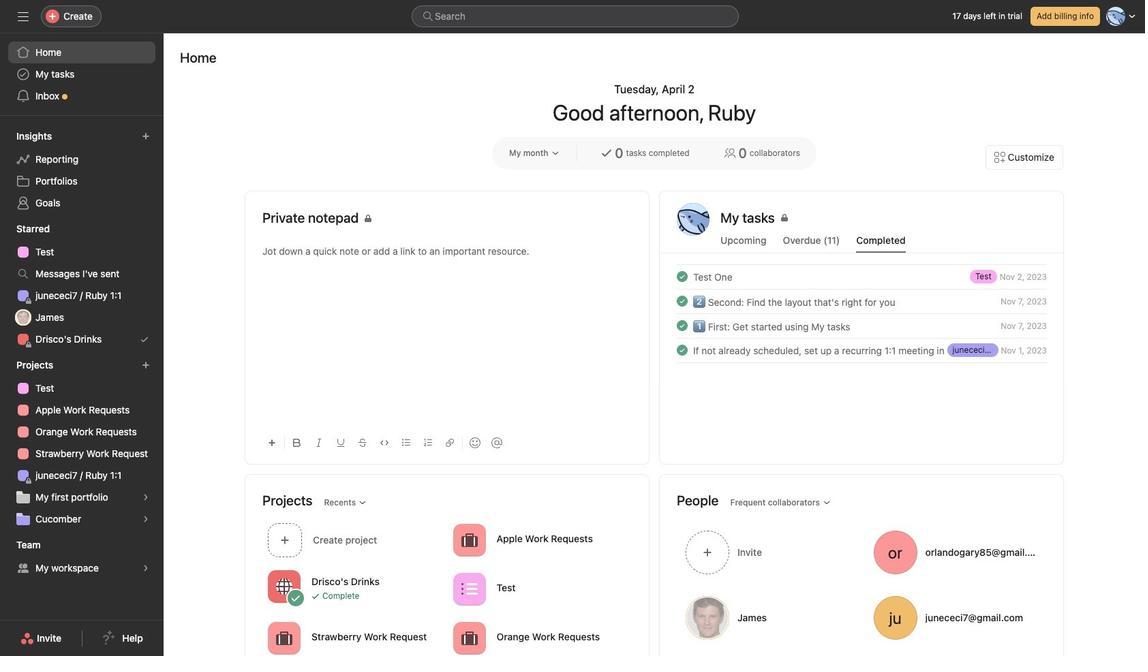 Task type: vqa. For each thing, say whether or not it's contained in the screenshot.
See Details, My Workspace image
yes



Task type: describe. For each thing, give the bounding box(es) containing it.
hide sidebar image
[[18, 11, 29, 22]]

insert an object image
[[268, 439, 276, 447]]

numbered list image
[[424, 439, 432, 447]]

see details, my workspace image
[[142, 565, 150, 573]]

starred element
[[0, 217, 164, 353]]

emoji image
[[470, 438, 481, 449]]

new insights image
[[142, 132, 150, 140]]

underline image
[[337, 439, 345, 447]]

bulleted list image
[[402, 439, 410, 447]]

bold image
[[293, 439, 301, 447]]

1 completed checkbox from the top
[[674, 269, 691, 285]]

view profile image
[[677, 203, 710, 236]]

1 briefcase image from the top
[[461, 532, 478, 548]]

see details, cucomber image
[[142, 515, 150, 524]]

2 briefcase image from the top
[[461, 630, 478, 647]]



Task type: locate. For each thing, give the bounding box(es) containing it.
teams element
[[0, 533, 164, 582]]

code image
[[380, 439, 389, 447]]

projects element
[[0, 353, 164, 533]]

completed checkbox down view profile icon
[[674, 269, 691, 285]]

list box
[[412, 5, 739, 27]]

briefcase image down list image
[[461, 630, 478, 647]]

3 completed image from the top
[[674, 342, 691, 359]]

completed image for completed option
[[674, 342, 691, 359]]

completed image
[[674, 269, 691, 285]]

2 vertical spatial completed image
[[674, 342, 691, 359]]

3 completed checkbox from the top
[[674, 318, 691, 334]]

completed checkbox down completed icon
[[674, 293, 691, 310]]

0 vertical spatial briefcase image
[[461, 532, 478, 548]]

toolbar
[[262, 427, 632, 458]]

completed image for third completed checkbox from the top
[[674, 318, 691, 334]]

briefcase image
[[276, 630, 292, 647]]

1 vertical spatial completed checkbox
[[674, 293, 691, 310]]

Completed checkbox
[[674, 269, 691, 285], [674, 293, 691, 310], [674, 318, 691, 334]]

0 vertical spatial completed image
[[674, 293, 691, 310]]

completed image
[[674, 293, 691, 310], [674, 318, 691, 334], [674, 342, 691, 359]]

0 vertical spatial completed checkbox
[[674, 269, 691, 285]]

2 completed image from the top
[[674, 318, 691, 334]]

insights element
[[0, 124, 164, 217]]

2 completed checkbox from the top
[[674, 293, 691, 310]]

1 completed image from the top
[[674, 293, 691, 310]]

strikethrough image
[[359, 439, 367, 447]]

italics image
[[315, 439, 323, 447]]

briefcase image
[[461, 532, 478, 548], [461, 630, 478, 647]]

1 vertical spatial briefcase image
[[461, 630, 478, 647]]

completed checkbox up completed option
[[674, 318, 691, 334]]

global element
[[0, 33, 164, 115]]

at mention image
[[492, 438, 502, 449]]

1 vertical spatial completed image
[[674, 318, 691, 334]]

completed image for second completed checkbox from the top
[[674, 293, 691, 310]]

Completed checkbox
[[674, 342, 691, 359]]

see details, my first portfolio image
[[142, 494, 150, 502]]

2 vertical spatial completed checkbox
[[674, 318, 691, 334]]

briefcase image up list image
[[461, 532, 478, 548]]

list image
[[461, 581, 478, 598]]

new project or portfolio image
[[142, 361, 150, 370]]

globe image
[[276, 578, 292, 595]]

list item
[[661, 265, 1064, 289], [661, 289, 1064, 314], [661, 314, 1064, 338], [661, 338, 1064, 363], [262, 520, 448, 561]]

link image
[[446, 439, 454, 447]]



